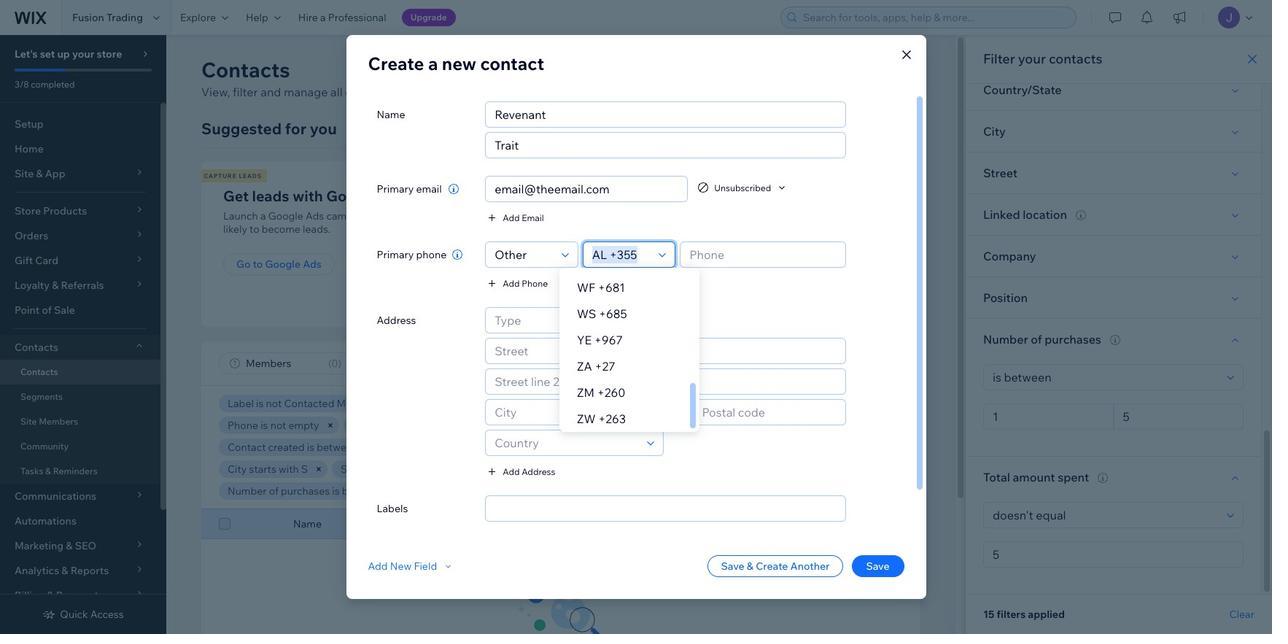 Task type: locate. For each thing, give the bounding box(es) containing it.
empty down member status is not a member
[[401, 463, 431, 476]]

0 vertical spatial number
[[984, 332, 1029, 347]]

create for create a new contact
[[368, 53, 424, 74]]

number for number of purchases is between 1 and 5
[[228, 485, 267, 498]]

add phone button
[[485, 277, 548, 290]]

& for reminders
[[45, 466, 51, 477]]

primary for primary phone
[[377, 248, 414, 261]]

total for total amount spent
[[984, 470, 1011, 485]]

by
[[699, 209, 711, 223]]

learn
[[533, 85, 564, 99]]

quick access button
[[43, 608, 124, 621]]

1 vertical spatial select an option field
[[989, 503, 1223, 528]]

select an option field up from number field
[[989, 365, 1223, 390]]

and down new
[[475, 85, 496, 99]]

primary
[[377, 182, 414, 196], [377, 248, 414, 261]]

to right go
[[253, 258, 263, 271]]

0 horizontal spatial &
[[45, 466, 51, 477]]

is left inactive
[[821, 397, 828, 410]]

type field down wf
[[491, 308, 637, 333]]

0 vertical spatial contact
[[859, 63, 903, 77]]

create inside button
[[756, 560, 788, 573]]

completed
[[31, 79, 75, 90]]

add for add new field
[[368, 560, 388, 573]]

Select an option field
[[989, 365, 1223, 390], [989, 503, 1223, 528]]

primary for primary email
[[377, 182, 414, 196]]

1 dec from the left
[[361, 441, 380, 454]]

contact up the importing at the top right
[[709, 187, 763, 205]]

add new field button
[[368, 560, 455, 573]]

1 vertical spatial member
[[852, 517, 893, 531]]

1 vertical spatial clear
[[1230, 608, 1255, 621]]

google down the become at the left of the page
[[265, 258, 301, 271]]

email inside button
[[522, 212, 544, 223]]

with left s
[[279, 463, 299, 476]]

0 horizontal spatial 5
[[414, 485, 419, 498]]

vu +678
[[577, 254, 625, 269]]

1 horizontal spatial 5
[[574, 485, 580, 498]]

save button
[[852, 555, 905, 577]]

1 horizontal spatial address
[[522, 466, 556, 477]]

Unsaved view field
[[242, 353, 324, 374]]

1 horizontal spatial member
[[852, 517, 893, 531]]

leads.
[[499, 85, 530, 99], [303, 223, 331, 236]]

city for city
[[984, 124, 1006, 139]]

doesn't
[[539, 463, 574, 476]]

let's
[[15, 47, 38, 61]]

member up contact created is between dec 22, 2023 and dec 10, 2023
[[352, 419, 393, 432]]

your inside 'sidebar' element
[[72, 47, 94, 61]]

5 right 1
[[414, 485, 419, 498]]

contacts right import
[[682, 258, 726, 271]]

leads. inside contacts view, filter and manage all of your site's customers and leads. learn more
[[499, 85, 530, 99]]

1 type field from the top
[[491, 242, 557, 267]]

and right filter
[[261, 85, 281, 99]]

0 vertical spatial contact
[[481, 53, 544, 74]]

your up the by
[[674, 187, 706, 205]]

list box
[[560, 248, 700, 432]]

2 horizontal spatial address
[[725, 517, 765, 531]]

is right label
[[256, 397, 264, 410]]

name
[[377, 108, 405, 121], [293, 517, 322, 531]]

learn more button
[[533, 83, 595, 101]]

1 primary from the top
[[377, 182, 414, 196]]

0 vertical spatial google
[[326, 187, 378, 205]]

vu
[[577, 254, 594, 269]]

a left new
[[428, 53, 438, 74]]

with for google
[[293, 187, 323, 205]]

0 horizontal spatial clear
[[615, 485, 637, 496]]

community link
[[0, 434, 161, 459]]

upgrade
[[411, 12, 447, 23]]

grow your contact list add contacts by importing them via gmail or a csv file.
[[633, 187, 854, 236]]

empty for street is not empty
[[401, 463, 431, 476]]

leads. left "learn"
[[499, 85, 530, 99]]

1 horizontal spatial &
[[747, 560, 754, 573]]

1 vertical spatial &
[[747, 560, 754, 573]]

location up company
[[1023, 207, 1068, 222]]

name down "site's"
[[377, 108, 405, 121]]

ads
[[381, 187, 408, 205], [306, 209, 324, 223], [303, 258, 322, 271]]

0 horizontal spatial street
[[341, 463, 370, 476]]

site members
[[20, 416, 78, 427]]

0 vertical spatial clear button
[[604, 482, 648, 500]]

contacts inside "button"
[[682, 258, 726, 271]]

applied
[[1028, 608, 1065, 621]]

linked up company
[[984, 207, 1021, 222]]

spent for total amount spent is not 5
[[517, 485, 544, 498]]

0 vertical spatial type field
[[491, 242, 557, 267]]

and down member status is not a member
[[424, 441, 442, 454]]

None checkbox
[[219, 515, 231, 533]]

location
[[1023, 207, 1068, 222], [498, 463, 537, 476]]

1 horizontal spatial leads.
[[499, 85, 530, 99]]

0 horizontal spatial leads.
[[303, 223, 331, 236]]

primary left phone
[[377, 248, 414, 261]]

address down the primary phone
[[377, 314, 416, 327]]

email down the "total amount spent is not 5"
[[457, 517, 483, 531]]

of inside 'sidebar' element
[[42, 304, 52, 317]]

1 vertical spatial primary
[[377, 248, 414, 261]]

+678
[[596, 254, 625, 269]]

1 vertical spatial location
[[498, 463, 537, 476]]

spent down add address
[[517, 485, 544, 498]]

likely
[[223, 223, 247, 236]]

& for create
[[747, 560, 754, 573]]

1 horizontal spatial number
[[984, 332, 1029, 347]]

0 horizontal spatial amount
[[478, 485, 515, 498]]

1 vertical spatial name
[[293, 517, 322, 531]]

and right 1
[[393, 485, 411, 498]]

Search... field
[[746, 353, 898, 374]]

contacts up filter
[[201, 57, 290, 82]]

created
[[268, 441, 305, 454]]

2 vertical spatial google
[[265, 258, 301, 271]]

add down grow
[[633, 209, 653, 223]]

let's set up your store
[[15, 47, 122, 61]]

not for phone is not empty
[[270, 419, 286, 432]]

1 horizontal spatial 2023
[[481, 441, 505, 454]]

0 horizontal spatial location
[[498, 463, 537, 476]]

of for number of purchases is between 1 and 5
[[269, 485, 279, 498]]

number of purchases is between 1 and 5
[[228, 485, 419, 498]]

add inside grow your contact list add contacts by importing them via gmail or a csv file.
[[633, 209, 653, 223]]

1 horizontal spatial spent
[[1058, 470, 1090, 485]]

segments
[[20, 391, 63, 402]]

Phone field
[[685, 242, 841, 267]]

1 vertical spatial number
[[228, 485, 267, 498]]

add for add email
[[503, 212, 520, 223]]

& inside save & create another button
[[747, 560, 754, 573]]

you
[[310, 119, 337, 138]]

Search for tools, apps, help & more... field
[[799, 7, 1072, 28]]

1 vertical spatial country/state
[[695, 441, 763, 454]]

a
[[320, 11, 326, 24], [428, 53, 438, 74], [261, 209, 266, 223], [848, 209, 854, 223], [455, 419, 460, 432]]

is down doesn't
[[546, 485, 554, 498]]

add down add email button
[[503, 278, 520, 289]]

0
[[332, 357, 338, 370]]

0 horizontal spatial member
[[352, 419, 393, 432]]

1 horizontal spatial dec
[[444, 441, 463, 454]]

launch
[[223, 209, 258, 223]]

1 horizontal spatial save
[[867, 560, 890, 573]]

contacts
[[201, 57, 290, 82], [682, 258, 726, 271], [15, 341, 58, 354], [20, 366, 58, 377]]

add up add phone button
[[503, 212, 520, 223]]

ads left 'campaign'
[[306, 209, 324, 223]]

1 vertical spatial contacts
[[656, 209, 697, 223]]

site
[[20, 416, 37, 427]]

google down leads
[[268, 209, 303, 223]]

empty down contacted
[[289, 419, 319, 432]]

0 vertical spatial country/state
[[984, 82, 1062, 97]]

leads. right the become at the left of the page
[[303, 223, 331, 236]]

1 vertical spatial purchases
[[281, 485, 330, 498]]

1 horizontal spatial linked
[[984, 207, 1021, 222]]

with inside get leads with google ads launch a google ads campaign to target people likely to become leads.
[[293, 187, 323, 205]]

store
[[97, 47, 122, 61]]

purchases for number of purchases
[[1045, 332, 1102, 347]]

between left 1
[[342, 485, 384, 498]]

of
[[345, 85, 356, 99], [42, 304, 52, 317], [1031, 332, 1043, 347], [624, 463, 634, 476], [269, 485, 279, 498]]

0 vertical spatial location
[[1023, 207, 1068, 222]]

0 horizontal spatial clear button
[[604, 482, 648, 500]]

status down customers
[[395, 419, 424, 432]]

)
[[338, 357, 342, 370]]

1 horizontal spatial country/state
[[984, 82, 1062, 97]]

0 horizontal spatial contacts
[[656, 209, 697, 223]]

& left another
[[747, 560, 754, 573]]

email up member on the left of the page
[[460, 397, 486, 410]]

1 save from the left
[[721, 560, 745, 573]]

unsubscribed button
[[697, 181, 789, 194]]

to right likely
[[250, 223, 259, 236]]

email for email
[[457, 517, 483, 531]]

country/state down zip/ postal code field in the bottom of the page
[[695, 441, 763, 454]]

list
[[766, 187, 787, 205]]

2 5 from the left
[[574, 485, 580, 498]]

0 vertical spatial address
[[377, 314, 416, 327]]

spent
[[1058, 470, 1090, 485], [517, 485, 544, 498]]

type field up add phone
[[491, 242, 557, 267]]

+263
[[598, 412, 626, 426]]

your right the up
[[72, 47, 94, 61]]

email down "email" field
[[522, 212, 544, 223]]

contact
[[859, 63, 903, 77], [228, 441, 266, 454]]

up
[[57, 47, 70, 61]]

Last name field
[[491, 133, 841, 158]]

add up the "total amount spent is not 5"
[[503, 466, 520, 477]]

member status is not a member
[[352, 419, 503, 432]]

1 horizontal spatial contact
[[859, 63, 903, 77]]

2 select an option field from the top
[[989, 503, 1223, 528]]

location for linked location
[[1023, 207, 1068, 222]]

& inside tasks & reminders link
[[45, 466, 51, 477]]

purchases
[[1045, 332, 1102, 347], [281, 485, 330, 498]]

select an option field for total amount spent
[[989, 503, 1223, 528]]

0 horizontal spatial address
[[377, 314, 416, 327]]

of for point of sale
[[42, 304, 52, 317]]

city left starts
[[228, 463, 247, 476]]

fusion trading
[[72, 11, 143, 24]]

0 horizontal spatial purchases
[[281, 485, 330, 498]]

2 horizontal spatial create
[[819, 63, 856, 77]]

1 2023 from the left
[[398, 441, 421, 454]]

save for save & create another
[[721, 560, 745, 573]]

google up 'campaign'
[[326, 187, 378, 205]]

birthdate
[[530, 441, 575, 454]]

add new field
[[368, 560, 437, 573]]

spent down from number field
[[1058, 470, 1090, 485]]

0 vertical spatial city
[[984, 124, 1006, 139]]

1 horizontal spatial street
[[984, 166, 1018, 180]]

1 vertical spatial empty
[[401, 463, 431, 476]]

community
[[20, 441, 69, 452]]

ads up target
[[381, 187, 408, 205]]

2 vertical spatial phone
[[591, 517, 622, 531]]

members
[[39, 416, 78, 427]]

0 vertical spatial linked
[[984, 207, 1021, 222]]

1 horizontal spatial total
[[984, 470, 1011, 485]]

2023
[[398, 441, 421, 454], [481, 441, 505, 454]]

1 vertical spatial with
[[279, 463, 299, 476]]

2 2023 from the left
[[481, 441, 505, 454]]

number down starts
[[228, 485, 267, 498]]

select an option field up enter a value number field
[[989, 503, 1223, 528]]

1 horizontal spatial create
[[756, 560, 788, 573]]

1 select an option field from the top
[[989, 365, 1223, 390]]

1 vertical spatial contact
[[709, 187, 763, 205]]

2 vertical spatial ads
[[303, 258, 322, 271]]

select an option field for number of purchases
[[989, 365, 1223, 390]]

1 horizontal spatial contacts
[[1049, 50, 1103, 67]]

save for save
[[867, 560, 890, 573]]

tasks & reminders link
[[0, 459, 161, 484]]

location for linked location doesn't equal any of hickory drive
[[498, 463, 537, 476]]

contacts inside contacts view, filter and manage all of your site's customers and leads. learn more
[[201, 57, 290, 82]]

filter
[[984, 50, 1016, 67]]

ads down get leads with google ads launch a google ads campaign to target people likely to become leads.
[[303, 258, 322, 271]]

number for number of purchases
[[984, 332, 1029, 347]]

0 vertical spatial clear
[[615, 485, 637, 496]]

not down 22,
[[383, 463, 398, 476]]

country/state down filter your contacts
[[984, 82, 1062, 97]]

more
[[566, 85, 595, 99]]

member for member status
[[852, 517, 893, 531]]

0 horizontal spatial dec
[[361, 441, 380, 454]]

amount down "add address" button
[[478, 485, 515, 498]]

0 horizontal spatial contact
[[228, 441, 266, 454]]

1 vertical spatial phone
[[228, 419, 258, 432]]

between
[[317, 441, 359, 454], [342, 485, 384, 498]]

create inside 'button'
[[819, 63, 856, 77]]

list box containing vu +678
[[560, 248, 700, 432]]

1 vertical spatial linked
[[464, 463, 496, 476]]

setup
[[15, 117, 44, 131]]

dec left 22,
[[361, 441, 380, 454]]

0 horizontal spatial create
[[368, 53, 424, 74]]

inactive
[[830, 397, 868, 410]]

1
[[386, 485, 391, 498]]

save & create another button
[[708, 555, 843, 577]]

name down number of purchases is between 1 and 5
[[293, 517, 322, 531]]

0 horizontal spatial number
[[228, 485, 267, 498]]

a right "hire"
[[320, 11, 326, 24]]

1 horizontal spatial location
[[1023, 207, 1068, 222]]

add left the new
[[368, 560, 388, 573]]

0 horizontal spatial save
[[721, 560, 745, 573]]

street down contact created is between dec 22, 2023 and dec 10, 2023
[[341, 463, 370, 476]]

contacts inside grow your contact list add contacts by importing them via gmail or a csv file.
[[656, 209, 697, 223]]

help button
[[237, 0, 290, 35]]

primary email
[[377, 182, 442, 196]]

street for street
[[984, 166, 1018, 180]]

contacts inside popup button
[[15, 341, 58, 354]]

google inside go to google ads button
[[265, 258, 301, 271]]

contacts view, filter and manage all of your site's customers and leads. learn more
[[201, 57, 595, 99]]

1 vertical spatial leads.
[[303, 223, 331, 236]]

2 horizontal spatial phone
[[591, 517, 622, 531]]

1 vertical spatial type field
[[491, 308, 637, 333]]

contact
[[481, 53, 544, 74], [709, 187, 763, 205]]

amount down from number field
[[1013, 470, 1056, 485]]

1 vertical spatial clear button
[[1230, 608, 1255, 621]]

address down birthdate at the left of page
[[522, 466, 556, 477]]

15
[[984, 608, 995, 621]]

0 vertical spatial leads.
[[499, 85, 530, 99]]

0 vertical spatial select an option field
[[989, 365, 1223, 390]]

2 save from the left
[[867, 560, 890, 573]]

is left jacob
[[582, 419, 590, 432]]

street up linked location
[[984, 166, 1018, 180]]

city down filter
[[984, 124, 1006, 139]]

dec left 10, on the left of the page
[[444, 441, 463, 454]]

add address
[[503, 466, 556, 477]]

address inside button
[[522, 466, 556, 477]]

email left deliverability
[[697, 397, 723, 410]]

None field
[[499, 496, 841, 521]]

1 vertical spatial street
[[341, 463, 370, 476]]

or
[[836, 209, 846, 223]]

another
[[791, 560, 830, 573]]

phone is not empty
[[228, 419, 319, 432]]

linked down 10, on the left of the page
[[464, 463, 496, 476]]

number down position
[[984, 332, 1029, 347]]

with right leads
[[293, 187, 323, 205]]

1 horizontal spatial empty
[[401, 463, 431, 476]]

0 horizontal spatial linked
[[464, 463, 496, 476]]

22,
[[382, 441, 396, 454]]

location up the "total amount spent is not 5"
[[498, 463, 537, 476]]

not for label is not contacted me and customers
[[266, 397, 282, 410]]

people
[[419, 209, 453, 223]]

1 horizontal spatial amount
[[1013, 470, 1056, 485]]

your left "site's"
[[359, 85, 383, 99]]

phone inside button
[[522, 278, 548, 289]]

list
[[199, 161, 1017, 327]]

0 vertical spatial primary
[[377, 182, 414, 196]]

address
[[377, 314, 416, 327], [522, 466, 556, 477], [725, 517, 765, 531]]

linked for linked location
[[984, 207, 1021, 222]]

0 vertical spatial purchases
[[1045, 332, 1102, 347]]

0 horizontal spatial 2023
[[398, 441, 421, 454]]

5 down linked location doesn't equal any of hickory drive
[[574, 485, 580, 498]]

a down leads
[[261, 209, 266, 223]]

status up the save button
[[895, 517, 925, 531]]

1 5 from the left
[[414, 485, 419, 498]]

clear
[[615, 485, 637, 496], [1230, 608, 1255, 621]]

1 vertical spatial city
[[228, 463, 247, 476]]

contact up "learn"
[[481, 53, 544, 74]]

0 horizontal spatial spent
[[517, 485, 544, 498]]

0 vertical spatial contacts
[[1049, 50, 1103, 67]]

zm +260
[[577, 385, 626, 400]]

not up phone is not empty
[[266, 397, 282, 410]]

member up the save button
[[852, 517, 893, 531]]

importing
[[713, 209, 760, 223]]

phone left wf
[[522, 278, 548, 289]]

is down contact created is between dec 22, 2023 and dec 10, 2023
[[373, 463, 380, 476]]

contact inside grow your contact list add contacts by importing them via gmail or a csv file.
[[709, 187, 763, 205]]

status down search... field
[[789, 397, 818, 410]]

0 horizontal spatial contact
[[481, 53, 544, 74]]

& right tasks
[[45, 466, 51, 477]]

2 primary from the top
[[377, 248, 414, 261]]

0 vertical spatial name
[[377, 108, 405, 121]]

not up created
[[270, 419, 286, 432]]

0 vertical spatial with
[[293, 187, 323, 205]]

Type field
[[491, 242, 557, 267], [491, 308, 637, 333]]

contacts down point of sale
[[15, 341, 58, 354]]

address up save & create another
[[725, 517, 765, 531]]

zm
[[577, 385, 595, 400]]

jacob
[[592, 419, 622, 432]]

0 horizontal spatial phone
[[228, 419, 258, 432]]

between down me
[[317, 441, 359, 454]]

3/8 completed
[[15, 79, 75, 90]]

1 vertical spatial contact
[[228, 441, 266, 454]]

0 horizontal spatial city
[[228, 463, 247, 476]]

contacts up segments
[[20, 366, 58, 377]]

phone down label
[[228, 419, 258, 432]]

phone for phone
[[591, 517, 622, 531]]

1 horizontal spatial city
[[984, 124, 1006, 139]]

not left member on the left of the page
[[436, 419, 452, 432]]

is left 1
[[332, 485, 340, 498]]

phone down any
[[591, 517, 622, 531]]

for
[[285, 119, 307, 138]]

0 vertical spatial phone
[[522, 278, 548, 289]]



Task type: describe. For each thing, give the bounding box(es) containing it.
is left algeria
[[765, 441, 773, 454]]

target
[[388, 209, 417, 223]]

wf
[[577, 280, 595, 295]]

email for email subscriber status is never subscribed
[[460, 397, 486, 410]]

subscribed
[[611, 397, 664, 410]]

drive
[[675, 463, 700, 476]]

manage
[[284, 85, 328, 99]]

label
[[228, 397, 254, 410]]

purchases for number of purchases is between 1 and 5
[[281, 485, 330, 498]]

wf +681
[[577, 280, 625, 295]]

create a new contact
[[368, 53, 544, 74]]

empty for phone is not empty
[[289, 419, 319, 432]]

za
[[577, 359, 592, 374]]

add email button
[[485, 211, 544, 224]]

First name field
[[491, 102, 841, 127]]

linked location doesn't equal any of hickory drive
[[464, 463, 700, 476]]

total amount spent
[[984, 470, 1090, 485]]

add for add address
[[503, 466, 520, 477]]

is up zw at the left of page
[[572, 397, 580, 410]]

not for street is not empty
[[383, 463, 398, 476]]

1 vertical spatial between
[[342, 485, 384, 498]]

get leads with google ads launch a google ads campaign to target people likely to become leads.
[[223, 187, 453, 236]]

zw
[[577, 412, 596, 426]]

member for member status is not a member
[[352, 419, 393, 432]]

Enter a value number field
[[989, 542, 1239, 567]]

create contact button
[[788, 57, 920, 83]]

equal
[[576, 463, 603, 476]]

za +27
[[577, 359, 615, 374]]

ws +685
[[577, 307, 627, 321]]

contacts button
[[0, 335, 161, 360]]

new
[[442, 53, 477, 74]]

become
[[262, 223, 301, 236]]

Email field
[[491, 177, 683, 201]]

3/8
[[15, 79, 29, 90]]

list containing get leads with google ads
[[199, 161, 1017, 327]]

a left member on the left of the page
[[455, 419, 460, 432]]

with for s
[[279, 463, 299, 476]]

2 vertical spatial address
[[725, 517, 765, 531]]

upgrade button
[[402, 9, 456, 26]]

go
[[236, 258, 251, 271]]

Zip/ Postal code field
[[673, 400, 841, 425]]

1 horizontal spatial clear
[[1230, 608, 1255, 621]]

is up s
[[307, 441, 315, 454]]

member
[[462, 419, 503, 432]]

point
[[15, 304, 40, 317]]

get
[[614, 172, 628, 180]]

Country field
[[491, 431, 643, 455]]

contacts link
[[0, 360, 161, 385]]

view,
[[201, 85, 230, 99]]

the
[[588, 441, 603, 454]]

not down doesn't
[[556, 485, 572, 498]]

add phone
[[503, 278, 548, 289]]

linked for linked location doesn't equal any of hickory drive
[[464, 463, 496, 476]]

contact created is between dec 22, 2023 and dec 10, 2023
[[228, 441, 505, 454]]

add for add phone
[[503, 278, 520, 289]]

go to google ads button
[[223, 253, 335, 275]]

sidebar element
[[0, 35, 166, 634]]

and right me
[[354, 397, 372, 410]]

fusion
[[72, 11, 104, 24]]

country/state is algeria
[[695, 441, 809, 454]]

ads inside button
[[303, 258, 322, 271]]

of for number of purchases
[[1031, 332, 1043, 347]]

csv
[[633, 223, 654, 236]]

is down customers
[[427, 419, 434, 432]]

help
[[246, 11, 268, 24]]

amount for total amount spent
[[1013, 470, 1056, 485]]

last
[[606, 441, 623, 454]]

a inside get leads with google ads launch a google ads campaign to target people likely to become leads.
[[261, 209, 266, 223]]

2 type field from the top
[[491, 308, 637, 333]]

leads. inside get leads with google ads launch a google ads campaign to target people likely to become leads.
[[303, 223, 331, 236]]

+681
[[598, 280, 625, 295]]

tasks & reminders
[[20, 466, 98, 477]]

quick
[[60, 608, 88, 621]]

email subscriber status is never subscribed
[[460, 397, 664, 410]]

0 vertical spatial ads
[[381, 187, 408, 205]]

contacted
[[284, 397, 335, 410]]

street is not empty
[[341, 463, 431, 476]]

city for city starts with s
[[228, 463, 247, 476]]

unsubscribed
[[715, 182, 772, 193]]

your right filter
[[1019, 50, 1046, 67]]

create for create contact
[[819, 63, 856, 77]]

( 0 )
[[328, 357, 342, 370]]

import
[[647, 258, 679, 271]]

more
[[630, 172, 651, 180]]

to inside button
[[253, 258, 263, 271]]

birthdate in the last 90 days
[[530, 441, 662, 454]]

hire a professional link
[[290, 0, 395, 35]]

simon
[[624, 419, 655, 432]]

status up assignee
[[541, 397, 570, 410]]

your inside contacts view, filter and manage all of your site's customers and leads. learn more
[[359, 85, 383, 99]]

+260
[[597, 385, 626, 400]]

total for total amount spent is not 5
[[452, 485, 475, 498]]

is up starts
[[261, 419, 268, 432]]

Street field
[[491, 339, 841, 363]]

email deliverability status is inactive
[[697, 397, 868, 410]]

filter your contacts
[[984, 50, 1103, 67]]

(
[[328, 357, 332, 370]]

phone for phone is not empty
[[228, 419, 258, 432]]

member status
[[852, 517, 925, 531]]

a inside grow your contact list add contacts by importing them via gmail or a csv file.
[[848, 209, 854, 223]]

2 dec from the left
[[444, 441, 463, 454]]

automations
[[15, 514, 77, 528]]

ye
[[577, 333, 592, 347]]

1 vertical spatial ads
[[306, 209, 324, 223]]

your inside grow your contact list add contacts by importing them via gmail or a csv file.
[[674, 187, 706, 205]]

To number field
[[1119, 404, 1239, 429]]

street for street is not empty
[[341, 463, 370, 476]]

gmail
[[806, 209, 833, 223]]

0 horizontal spatial name
[[293, 517, 322, 531]]

tasks
[[20, 466, 43, 477]]

point of sale link
[[0, 298, 161, 323]]

sale
[[54, 304, 75, 317]]

country/state for country/state is algeria
[[695, 441, 763, 454]]

City field
[[491, 400, 659, 425]]

customers
[[375, 397, 427, 410]]

a inside "link"
[[320, 11, 326, 24]]

filter
[[233, 85, 258, 99]]

spent for total amount spent
[[1058, 470, 1090, 485]]

ws
[[577, 307, 596, 321]]

add email
[[503, 212, 544, 223]]

Code field
[[588, 242, 655, 267]]

professional
[[328, 11, 387, 24]]

1 horizontal spatial name
[[377, 108, 405, 121]]

campaign
[[326, 209, 374, 223]]

starts
[[249, 463, 276, 476]]

country/state for country/state
[[984, 82, 1062, 97]]

import contacts
[[647, 258, 726, 271]]

amount for total amount spent is not 5
[[478, 485, 515, 498]]

all
[[331, 85, 343, 99]]

Street line 2 (Optional) field
[[491, 369, 841, 394]]

From number field
[[989, 404, 1109, 429]]

1 horizontal spatial clear button
[[1230, 608, 1255, 621]]

trading
[[107, 11, 143, 24]]

hire
[[298, 11, 318, 24]]

them
[[762, 209, 787, 223]]

1 vertical spatial google
[[268, 209, 303, 223]]

ye +967
[[577, 333, 623, 347]]

+685
[[599, 307, 627, 321]]

filters
[[997, 608, 1026, 621]]

email for email deliverability status is inactive
[[697, 397, 723, 410]]

of inside contacts view, filter and manage all of your site's customers and leads. learn more
[[345, 85, 356, 99]]

leads
[[252, 187, 289, 205]]

to left target
[[376, 209, 386, 223]]

save & create another
[[721, 560, 830, 573]]

0 vertical spatial between
[[317, 441, 359, 454]]

contact inside 'button'
[[859, 63, 903, 77]]

setup link
[[0, 112, 161, 136]]

site members link
[[0, 409, 161, 434]]



